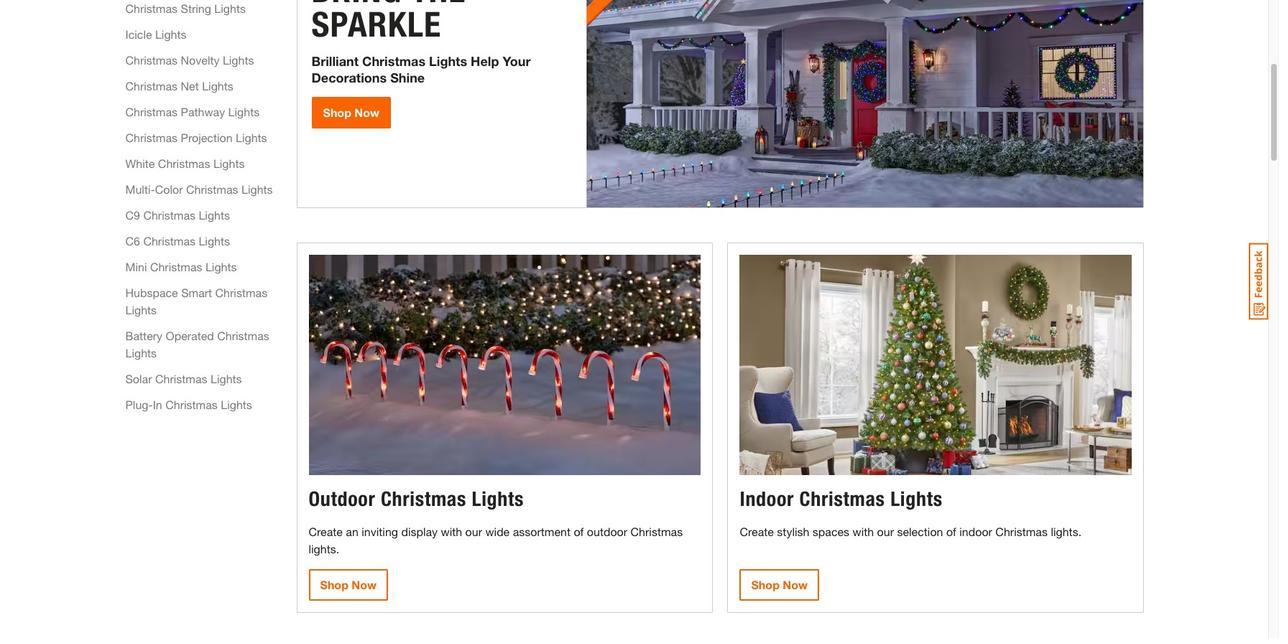 Task type: describe. For each thing, give the bounding box(es) containing it.
feedback link image
[[1249, 243, 1268, 321]]

image for outdoor christmas lights image
[[309, 255, 701, 475]]

christmas up display
[[381, 487, 466, 511]]

multi-
[[125, 182, 155, 196]]

2 with from the left
[[853, 525, 874, 539]]

image for indoor christmas lights image
[[740, 255, 1132, 475]]

christmas inside create an inviting display with our wide assortment of outdoor christmas lights.
[[631, 525, 683, 539]]

christmas up plug-in christmas lights
[[155, 372, 207, 386]]

novelty
[[181, 53, 220, 66]]

christmas novelty lights link
[[125, 51, 254, 69]]

color
[[155, 182, 183, 196]]

indoor christmas lights
[[740, 487, 943, 511]]

assortment
[[513, 525, 571, 539]]

christmas right indoor
[[996, 525, 1048, 539]]

christmas down christmas net lights link
[[125, 105, 178, 118]]

your
[[503, 53, 531, 69]]

christmas inside "link"
[[150, 260, 202, 273]]

c6
[[125, 234, 140, 248]]

multi-color christmas lights
[[125, 182, 273, 196]]

lights inside battery operated christmas lights
[[125, 346, 157, 360]]

plug-in christmas lights link
[[125, 396, 252, 414]]

mini christmas lights
[[125, 260, 237, 273]]

shine
[[390, 69, 425, 85]]

shop now link for outdoor
[[309, 570, 388, 601]]

christmas left net
[[125, 79, 178, 92]]

lights for christmas string lights
[[214, 1, 246, 15]]

christmas up white on the left top of the page
[[125, 130, 178, 144]]

lights for c6 christmas lights
[[199, 234, 230, 248]]

christmas down c9 christmas lights link
[[143, 234, 195, 248]]

bring
[[312, 0, 402, 11]]

lights. inside create an inviting display with our wide assortment of outdoor christmas lights.
[[309, 542, 339, 556]]

christmas pathway lights
[[125, 105, 260, 118]]

shop now for indoor
[[751, 578, 808, 592]]

our inside create an inviting display with our wide assortment of outdoor christmas lights.
[[465, 525, 482, 539]]

christmas string lights link
[[125, 0, 246, 17]]

solar christmas lights link
[[125, 370, 242, 388]]

shop for indoor
[[751, 578, 780, 592]]

lights for solar christmas lights
[[211, 372, 242, 386]]

christmas down white christmas lights link
[[186, 182, 238, 196]]

projection
[[181, 130, 233, 144]]

christmas up icicle lights
[[125, 1, 178, 15]]

lights for christmas novelty lights
[[223, 53, 254, 66]]

christmas pathway lights link
[[125, 103, 260, 120]]

christmas inside "hubspace smart christmas lights"
[[215, 286, 267, 299]]

now down decorations
[[355, 106, 379, 119]]

plug-in christmas lights
[[125, 398, 252, 411]]

outdoor christmas lights
[[309, 487, 524, 511]]

christmas inside battery operated christmas lights
[[217, 329, 269, 342]]

shop now for outdoor
[[320, 578, 377, 592]]

create an inviting display with our wide assortment of outdoor christmas lights.
[[309, 525, 683, 556]]

lights for christmas pathway lights
[[228, 105, 260, 118]]

shop now down decorations
[[323, 106, 379, 119]]

2 our from the left
[[877, 525, 894, 539]]

c9
[[125, 208, 140, 222]]

create for outdoor christmas lights
[[309, 525, 343, 539]]

decorations
[[312, 69, 387, 85]]

with inside create an inviting display with our wide assortment of outdoor christmas lights.
[[441, 525, 462, 539]]

christmas inside the brilliant christmas lights help your decorations shine
[[362, 53, 425, 69]]

of inside create an inviting display with our wide assortment of outdoor christmas lights.
[[574, 525, 584, 539]]

hubspace smart christmas lights link
[[125, 284, 281, 319]]

now for outdoor
[[352, 578, 377, 592]]

shop for outdoor
[[320, 578, 349, 592]]

1 horizontal spatial lights.
[[1051, 525, 1082, 539]]

christmas down solar christmas lights link
[[165, 398, 218, 411]]



Task type: vqa. For each thing, say whether or not it's contained in the screenshot.
Mini Fridges
no



Task type: locate. For each thing, give the bounding box(es) containing it.
bring the sparkle
[[312, 0, 466, 45]]

1 with from the left
[[441, 525, 462, 539]]

shop
[[323, 106, 351, 119], [320, 578, 349, 592], [751, 578, 780, 592]]

lights for indoor christmas lights
[[891, 487, 943, 511]]

mini
[[125, 260, 147, 273]]

create
[[309, 525, 343, 539], [740, 525, 774, 539]]

1 horizontal spatial with
[[853, 525, 874, 539]]

christmas projection lights
[[125, 130, 267, 144]]

christmas right outdoor
[[631, 525, 683, 539]]

lights inside the brilliant christmas lights help your decorations shine
[[429, 53, 467, 69]]

lights inside "hubspace smart christmas lights"
[[125, 303, 157, 317]]

lights for christmas net lights
[[202, 79, 233, 92]]

lights for mini christmas lights
[[205, 260, 237, 273]]

our left wide
[[465, 525, 482, 539]]

sparkle
[[312, 4, 442, 45]]

shop now down the "an"
[[320, 578, 377, 592]]

wide
[[485, 525, 510, 539]]

mini christmas lights link
[[125, 258, 237, 276]]

0 vertical spatial lights.
[[1051, 525, 1082, 539]]

christmas net lights link
[[125, 77, 233, 95]]

net
[[181, 79, 199, 92]]

display
[[401, 525, 438, 539]]

1 horizontal spatial of
[[946, 525, 956, 539]]

white
[[125, 156, 155, 170]]

c6 christmas lights link
[[125, 232, 230, 250]]

lights for outdoor christmas lights
[[472, 487, 524, 511]]

shop now link
[[312, 97, 391, 129], [309, 570, 388, 601], [740, 570, 819, 601]]

1 our from the left
[[465, 525, 482, 539]]

1 horizontal spatial our
[[877, 525, 894, 539]]

christmas up shine
[[362, 53, 425, 69]]

our left selection
[[877, 525, 894, 539]]

lights for christmas projection lights
[[236, 130, 267, 144]]

of left outdoor
[[574, 525, 584, 539]]

c9 christmas lights link
[[125, 207, 230, 224]]

shop now link down decorations
[[312, 97, 391, 129]]

create inside create an inviting display with our wide assortment of outdoor christmas lights.
[[309, 525, 343, 539]]

create down indoor
[[740, 525, 774, 539]]

lights
[[214, 1, 246, 15], [155, 27, 187, 41], [223, 53, 254, 66], [429, 53, 467, 69], [202, 79, 233, 92], [228, 105, 260, 118], [236, 130, 267, 144], [213, 156, 245, 170], [241, 182, 273, 196], [199, 208, 230, 222], [199, 234, 230, 248], [205, 260, 237, 273], [125, 303, 157, 317], [125, 346, 157, 360], [211, 372, 242, 386], [221, 398, 252, 411], [472, 487, 524, 511], [891, 487, 943, 511]]

christmas down hubspace smart christmas lights link
[[217, 329, 269, 342]]

lights inside "link"
[[205, 260, 237, 273]]

2 of from the left
[[946, 525, 956, 539]]

battery
[[125, 329, 162, 342]]

0 horizontal spatial of
[[574, 525, 584, 539]]

now
[[355, 106, 379, 119], [352, 578, 377, 592], [783, 578, 808, 592]]

icicle
[[125, 27, 152, 41]]

with right spaces on the bottom right
[[853, 525, 874, 539]]

outdoor
[[587, 525, 627, 539]]

shop now
[[323, 106, 379, 119], [320, 578, 377, 592], [751, 578, 808, 592]]

2 create from the left
[[740, 525, 774, 539]]

lights for c9 christmas lights
[[199, 208, 230, 222]]

now for indoor
[[783, 578, 808, 592]]

icicle lights link
[[125, 26, 187, 43]]

solar
[[125, 372, 152, 386]]

indoor
[[960, 525, 992, 539]]

string
[[181, 1, 211, 15]]

create for indoor christmas lights
[[740, 525, 774, 539]]

spaces
[[813, 525, 850, 539]]

christmas net lights
[[125, 79, 233, 92]]

image for bring the sparkle image
[[587, 0, 1144, 207]]

battery operated christmas lights link
[[125, 327, 281, 362]]

christmas down c6 christmas lights link
[[150, 260, 202, 273]]

battery operated christmas lights
[[125, 329, 269, 360]]

indoor
[[740, 487, 794, 511]]

shop now link down the "an"
[[309, 570, 388, 601]]

christmas novelty lights
[[125, 53, 254, 66]]

inviting
[[362, 525, 398, 539]]

brilliant christmas lights help your decorations shine
[[312, 53, 531, 85]]

white christmas lights link
[[125, 155, 245, 172]]

christmas right the 'smart'
[[215, 286, 267, 299]]

shop down decorations
[[323, 106, 351, 119]]

smart
[[181, 286, 212, 299]]

with
[[441, 525, 462, 539], [853, 525, 874, 539]]

0 horizontal spatial lights.
[[309, 542, 339, 556]]

create stylish spaces with our selection of indoor christmas lights.
[[740, 525, 1082, 539]]

multi-color christmas lights link
[[125, 181, 273, 198]]

c9 christmas lights
[[125, 208, 230, 222]]

selection
[[897, 525, 943, 539]]

shop now link for indoor
[[740, 570, 819, 601]]

shop now down stylish
[[751, 578, 808, 592]]

hubspace
[[125, 286, 178, 299]]

plug-
[[125, 398, 153, 411]]

an
[[346, 525, 359, 539]]

christmas up spaces on the bottom right
[[800, 487, 885, 511]]

create left the "an"
[[309, 525, 343, 539]]

christmas projection lights link
[[125, 129, 267, 146]]

1 horizontal spatial create
[[740, 525, 774, 539]]

hubspace smart christmas lights
[[125, 286, 267, 317]]

in
[[153, 398, 162, 411]]

with right display
[[441, 525, 462, 539]]

pathway
[[181, 105, 225, 118]]

0 horizontal spatial create
[[309, 525, 343, 539]]

shop now link down stylish
[[740, 570, 819, 601]]

1 of from the left
[[574, 525, 584, 539]]

1 create from the left
[[309, 525, 343, 539]]

christmas down color
[[143, 208, 195, 222]]

stylish
[[777, 525, 809, 539]]

icicle lights
[[125, 27, 187, 41]]

operated
[[166, 329, 214, 342]]

our
[[465, 525, 482, 539], [877, 525, 894, 539]]

1 vertical spatial lights.
[[309, 542, 339, 556]]

help
[[471, 53, 499, 69]]

lights for brilliant christmas lights help your decorations shine
[[429, 53, 467, 69]]

white christmas lights
[[125, 156, 245, 170]]

lights for white christmas lights
[[213, 156, 245, 170]]

shop down stylish
[[751, 578, 780, 592]]

solar christmas lights
[[125, 372, 242, 386]]

0 horizontal spatial with
[[441, 525, 462, 539]]

brilliant
[[312, 53, 359, 69]]

now down stylish
[[783, 578, 808, 592]]

christmas
[[125, 1, 178, 15], [125, 53, 178, 66], [362, 53, 425, 69], [125, 79, 178, 92], [125, 105, 178, 118], [125, 130, 178, 144], [158, 156, 210, 170], [186, 182, 238, 196], [143, 208, 195, 222], [143, 234, 195, 248], [150, 260, 202, 273], [215, 286, 267, 299], [217, 329, 269, 342], [155, 372, 207, 386], [165, 398, 218, 411], [381, 487, 466, 511], [800, 487, 885, 511], [631, 525, 683, 539], [996, 525, 1048, 539]]

the
[[411, 0, 466, 11]]

c6 christmas lights
[[125, 234, 230, 248]]

outdoor
[[309, 487, 375, 511]]

0 horizontal spatial our
[[465, 525, 482, 539]]

christmas down the icicle lights link
[[125, 53, 178, 66]]

of
[[574, 525, 584, 539], [946, 525, 956, 539]]

now down the "an"
[[352, 578, 377, 592]]

shop down the "an"
[[320, 578, 349, 592]]

christmas string lights
[[125, 1, 246, 15]]

lights.
[[1051, 525, 1082, 539], [309, 542, 339, 556]]

christmas down christmas projection lights link
[[158, 156, 210, 170]]

of left indoor
[[946, 525, 956, 539]]



